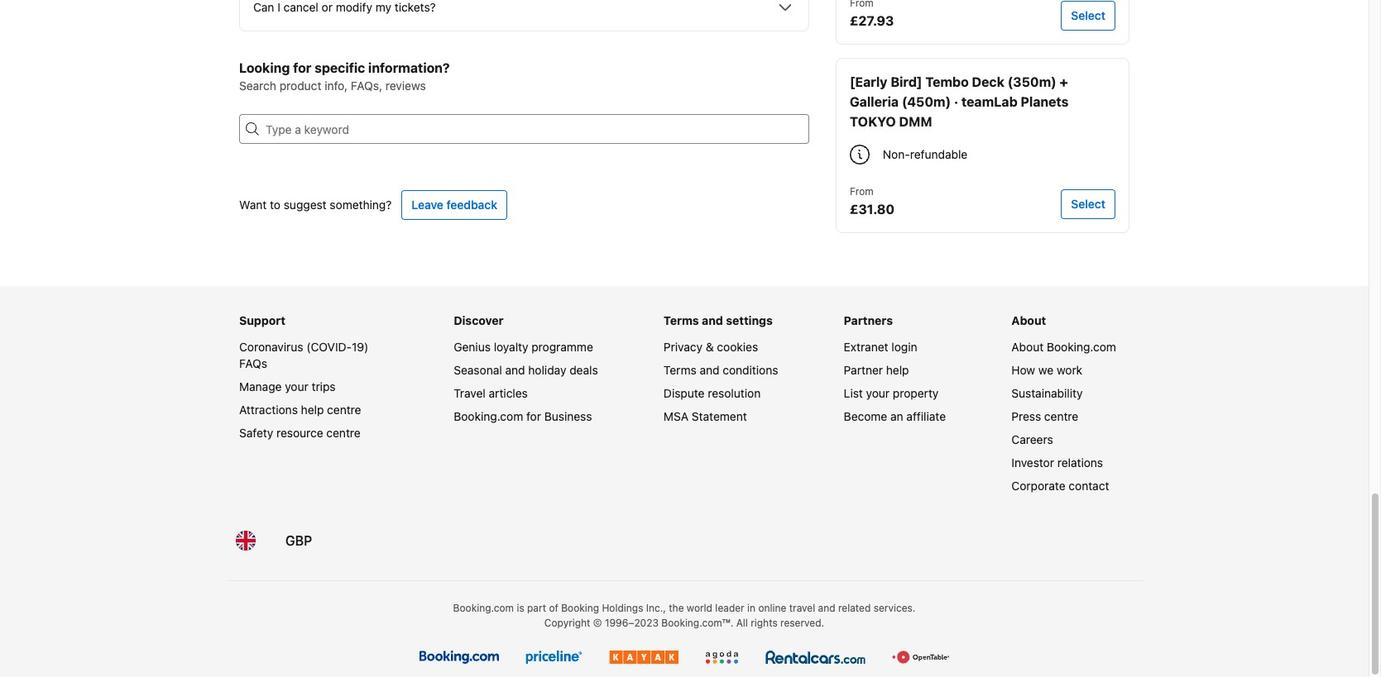 Task type: describe. For each thing, give the bounding box(es) containing it.
dispute
[[664, 387, 705, 401]]

select for £27.93
[[1071, 8, 1106, 22]]

extranet login link
[[844, 340, 918, 354]]

for for looking
[[293, 60, 312, 75]]

part
[[527, 603, 546, 615]]

and inside the booking.com is part of booking holdings inc., the world leader in online travel and related services. copyright © 1996–2023 booking.com™. all rights reserved.
[[818, 603, 836, 615]]

in
[[747, 603, 756, 615]]

can
[[253, 0, 274, 14]]

conditions
[[723, 363, 778, 377]]

become an affiliate link
[[844, 410, 946, 424]]

dispute resolution
[[664, 387, 761, 401]]

corporate contact link
[[1012, 479, 1110, 493]]

relations
[[1058, 456, 1103, 470]]

and for conditions
[[700, 363, 720, 377]]

19)
[[352, 340, 369, 354]]

list your property link
[[844, 387, 939, 401]]

tokyo
[[850, 114, 896, 129]]

coronavirus (covid-19) faqs link
[[239, 340, 369, 371]]

booking
[[561, 603, 599, 615]]

work
[[1057, 363, 1083, 377]]

manage your trips
[[239, 380, 336, 394]]

Type a keyword field
[[259, 114, 809, 144]]

looking
[[239, 60, 290, 75]]

booking.com for business
[[454, 410, 592, 424]]

manage your trips link
[[239, 380, 336, 394]]

business
[[544, 410, 592, 424]]

for for booking.com
[[526, 410, 541, 424]]

[early bird] tembo deck (350m) + galleria (450m) · teamlab planets tokyo dmm
[[850, 74, 1069, 129]]

agoda image
[[705, 651, 739, 665]]

inc.,
[[646, 603, 666, 615]]

©
[[593, 617, 602, 630]]

trips
[[312, 380, 336, 394]]

terms and conditions
[[664, 363, 778, 377]]

and for holiday
[[505, 363, 525, 377]]

affiliate
[[907, 410, 946, 424]]

genius
[[454, 340, 491, 354]]

can i cancel or modify my tickets? button
[[253, 0, 795, 17]]

my
[[376, 0, 391, 14]]

extranet
[[844, 340, 889, 354]]

search
[[239, 79, 276, 93]]

careers
[[1012, 433, 1053, 447]]

privacy & cookies link
[[664, 340, 758, 354]]

terms and settings
[[664, 314, 773, 328]]

reserved.
[[781, 617, 824, 630]]

cookies
[[717, 340, 758, 354]]

looking for specific information? search product info, faqs, reviews
[[239, 60, 450, 93]]

your for trips
[[285, 380, 309, 394]]

partner help
[[844, 363, 909, 377]]

about for about
[[1012, 314, 1046, 328]]

extranet login
[[844, 340, 918, 354]]

resolution
[[708, 387, 761, 401]]

about booking.com
[[1012, 340, 1117, 354]]

coronavirus
[[239, 340, 303, 354]]

tembo
[[926, 74, 969, 89]]

world
[[687, 603, 713, 615]]

online
[[758, 603, 787, 615]]

travel
[[789, 603, 815, 615]]

services.
[[874, 603, 916, 615]]

partner help link
[[844, 363, 909, 377]]

msa statement link
[[664, 410, 747, 424]]

centre for attractions help centre
[[327, 403, 361, 417]]

become
[[844, 410, 888, 424]]

booking.com is part of booking holdings inc., the world leader in online travel and related services. copyright © 1996–2023 booking.com™. all rights reserved.
[[453, 603, 916, 630]]

0 vertical spatial booking.com
[[1047, 340, 1117, 354]]

dmm
[[899, 114, 932, 129]]

i
[[277, 0, 280, 14]]

investor relations
[[1012, 456, 1103, 470]]

[early
[[850, 74, 888, 89]]

modify
[[336, 0, 372, 14]]

deck
[[972, 74, 1005, 89]]

corporate
[[1012, 479, 1066, 493]]

£31.80
[[850, 202, 895, 217]]

deals
[[570, 363, 598, 377]]

£27.93
[[850, 13, 894, 28]]

(covid-
[[307, 340, 352, 354]]

is
[[517, 603, 524, 615]]

discover
[[454, 314, 504, 328]]

press centre
[[1012, 410, 1079, 424]]

of
[[549, 603, 559, 615]]

we
[[1039, 363, 1054, 377]]

info,
[[325, 79, 348, 93]]

about booking.com link
[[1012, 340, 1117, 354]]

leave feedback
[[412, 198, 497, 212]]

how we work link
[[1012, 363, 1083, 377]]

become an affiliate
[[844, 410, 946, 424]]

resource
[[276, 426, 323, 440]]

list
[[844, 387, 863, 401]]

to
[[270, 198, 281, 212]]

about for about booking.com
[[1012, 340, 1044, 354]]

non-
[[883, 147, 910, 161]]

select for £31.80
[[1071, 197, 1106, 211]]

seasonal and holiday deals link
[[454, 363, 598, 377]]

·
[[954, 94, 959, 109]]



Task type: vqa. For each thing, say whether or not it's contained in the screenshot.
details
no



Task type: locate. For each thing, give the bounding box(es) containing it.
refundable
[[910, 147, 968, 161]]

2 select from the top
[[1071, 197, 1106, 211]]

faqs
[[239, 357, 267, 371]]

leader
[[715, 603, 745, 615]]

investor
[[1012, 456, 1054, 470]]

booking.com for booking.com is part of booking holdings inc., the world leader in online travel and related services. copyright © 1996–2023 booking.com™. all rights reserved.
[[453, 603, 514, 615]]

specific
[[315, 60, 365, 75]]

1 select from the top
[[1071, 8, 1106, 22]]

help up list your property
[[886, 363, 909, 377]]

help down trips
[[301, 403, 324, 417]]

booking.com image
[[420, 651, 499, 665], [420, 651, 499, 665]]

terms
[[664, 314, 699, 328], [664, 363, 697, 377]]

1 vertical spatial select button
[[1061, 190, 1116, 219]]

reviews
[[386, 79, 426, 93]]

safety resource centre link
[[239, 426, 361, 440]]

1 vertical spatial terms
[[664, 363, 697, 377]]

gbp button
[[276, 521, 322, 561]]

1 vertical spatial for
[[526, 410, 541, 424]]

booking.com left the is
[[453, 603, 514, 615]]

booking.com up the work
[[1047, 340, 1117, 354]]

0 vertical spatial about
[[1012, 314, 1046, 328]]

seasonal and holiday deals
[[454, 363, 598, 377]]

1 terms from the top
[[664, 314, 699, 328]]

cancel
[[284, 0, 319, 14]]

bird]
[[891, 74, 922, 89]]

safety
[[239, 426, 273, 440]]

partner
[[844, 363, 883, 377]]

your up 'attractions help centre' link
[[285, 380, 309, 394]]

seasonal
[[454, 363, 502, 377]]

select button for £27.93
[[1061, 1, 1116, 31]]

dispute resolution link
[[664, 387, 761, 401]]

(450m)
[[902, 94, 951, 109]]

0 vertical spatial help
[[886, 363, 909, 377]]

statement
[[692, 410, 747, 424]]

from £31.80
[[850, 185, 895, 217]]

rights
[[751, 617, 778, 630]]

sustainability link
[[1012, 387, 1083, 401]]

0 horizontal spatial for
[[293, 60, 312, 75]]

select button for £31.80
[[1061, 190, 1116, 219]]

2 terms from the top
[[664, 363, 697, 377]]

1 horizontal spatial help
[[886, 363, 909, 377]]

booking.com for business link
[[454, 410, 592, 424]]

press
[[1012, 410, 1041, 424]]

how
[[1012, 363, 1036, 377]]

about up the how
[[1012, 340, 1044, 354]]

tickets?
[[395, 0, 436, 14]]

settings
[[726, 314, 773, 328]]

programme
[[532, 340, 593, 354]]

0 vertical spatial select
[[1071, 8, 1106, 22]]

1 vertical spatial about
[[1012, 340, 1044, 354]]

or
[[322, 0, 333, 14]]

kayak image
[[609, 651, 679, 665], [609, 651, 679, 665]]

login
[[892, 340, 918, 354]]

your
[[285, 380, 309, 394], [866, 387, 890, 401]]

all
[[736, 617, 748, 630]]

opentable image
[[892, 651, 949, 665], [892, 651, 949, 665]]

and right travel
[[818, 603, 836, 615]]

copyright
[[545, 617, 591, 630]]

investor relations link
[[1012, 456, 1103, 470]]

rentalcars image
[[765, 651, 866, 665], [765, 651, 866, 665]]

booking.com for booking.com for business
[[454, 410, 523, 424]]

and for settings
[[702, 314, 723, 328]]

for inside looking for specific information? search product info, faqs, reviews
[[293, 60, 312, 75]]

safety resource centre
[[239, 426, 361, 440]]

centre
[[327, 403, 361, 417], [1044, 410, 1079, 424], [326, 426, 361, 440]]

suggest
[[284, 198, 327, 212]]

agoda image
[[705, 651, 739, 665]]

for left 'business' at the left of the page
[[526, 410, 541, 424]]

can i cancel or modify my tickets?
[[253, 0, 436, 14]]

2 vertical spatial booking.com
[[453, 603, 514, 615]]

2 select button from the top
[[1061, 190, 1116, 219]]

and up privacy & cookies link
[[702, 314, 723, 328]]

0 vertical spatial terms
[[664, 314, 699, 328]]

1 select button from the top
[[1061, 1, 1116, 31]]

corporate contact
[[1012, 479, 1110, 493]]

about up about booking.com
[[1012, 314, 1046, 328]]

msa statement
[[664, 410, 747, 424]]

leave
[[412, 198, 444, 212]]

press centre link
[[1012, 410, 1079, 424]]

terms for terms and conditions
[[664, 363, 697, 377]]

centre down trips
[[327, 403, 361, 417]]

msa
[[664, 410, 689, 424]]

want
[[239, 198, 267, 212]]

+
[[1060, 74, 1069, 89]]

0 horizontal spatial your
[[285, 380, 309, 394]]

product
[[280, 79, 322, 93]]

attractions help centre link
[[239, 403, 361, 417]]

1996–2023
[[605, 617, 659, 630]]

teamlab
[[962, 94, 1018, 109]]

0 vertical spatial select button
[[1061, 1, 1116, 31]]

2 about from the top
[[1012, 340, 1044, 354]]

information?
[[368, 60, 450, 75]]

and down &
[[700, 363, 720, 377]]

centre right resource
[[326, 426, 361, 440]]

1 horizontal spatial for
[[526, 410, 541, 424]]

for up product
[[293, 60, 312, 75]]

planets
[[1021, 94, 1069, 109]]

related
[[838, 603, 871, 615]]

booking.com™.
[[662, 617, 734, 630]]

privacy
[[664, 340, 703, 354]]

manage
[[239, 380, 282, 394]]

genius loyalty programme link
[[454, 340, 593, 354]]

booking.com down travel articles link
[[454, 410, 523, 424]]

non-refundable
[[883, 147, 968, 161]]

your down partner help link
[[866, 387, 890, 401]]

the
[[669, 603, 684, 615]]

terms up privacy
[[664, 314, 699, 328]]

priceline.com image
[[525, 651, 583, 665], [525, 651, 583, 665]]

your for property
[[866, 387, 890, 401]]

articles
[[489, 387, 528, 401]]

0 horizontal spatial help
[[301, 403, 324, 417]]

holdings
[[602, 603, 643, 615]]

centre down sustainability link
[[1044, 410, 1079, 424]]

from
[[850, 185, 874, 198]]

feedback
[[447, 198, 497, 212]]

attractions help centre
[[239, 403, 361, 417]]

help for partner
[[886, 363, 909, 377]]

help for attractions
[[301, 403, 324, 417]]

support
[[239, 314, 286, 328]]

an
[[891, 410, 904, 424]]

1 horizontal spatial your
[[866, 387, 890, 401]]

how we work
[[1012, 363, 1083, 377]]

select
[[1071, 8, 1106, 22], [1071, 197, 1106, 211]]

terms down privacy
[[664, 363, 697, 377]]

terms for terms and settings
[[664, 314, 699, 328]]

centre for safety resource centre
[[326, 426, 361, 440]]

and down the loyalty
[[505, 363, 525, 377]]

1 vertical spatial select
[[1071, 197, 1106, 211]]

1 vertical spatial booking.com
[[454, 410, 523, 424]]

privacy & cookies
[[664, 340, 758, 354]]

gbp
[[286, 534, 312, 549]]

travel articles
[[454, 387, 528, 401]]

loyalty
[[494, 340, 528, 354]]

genius loyalty programme
[[454, 340, 593, 354]]

booking.com inside the booking.com is part of booking holdings inc., the world leader in online travel and related services. copyright © 1996–2023 booking.com™. all rights reserved.
[[453, 603, 514, 615]]

1 vertical spatial help
[[301, 403, 324, 417]]

1 about from the top
[[1012, 314, 1046, 328]]

0 vertical spatial for
[[293, 60, 312, 75]]



